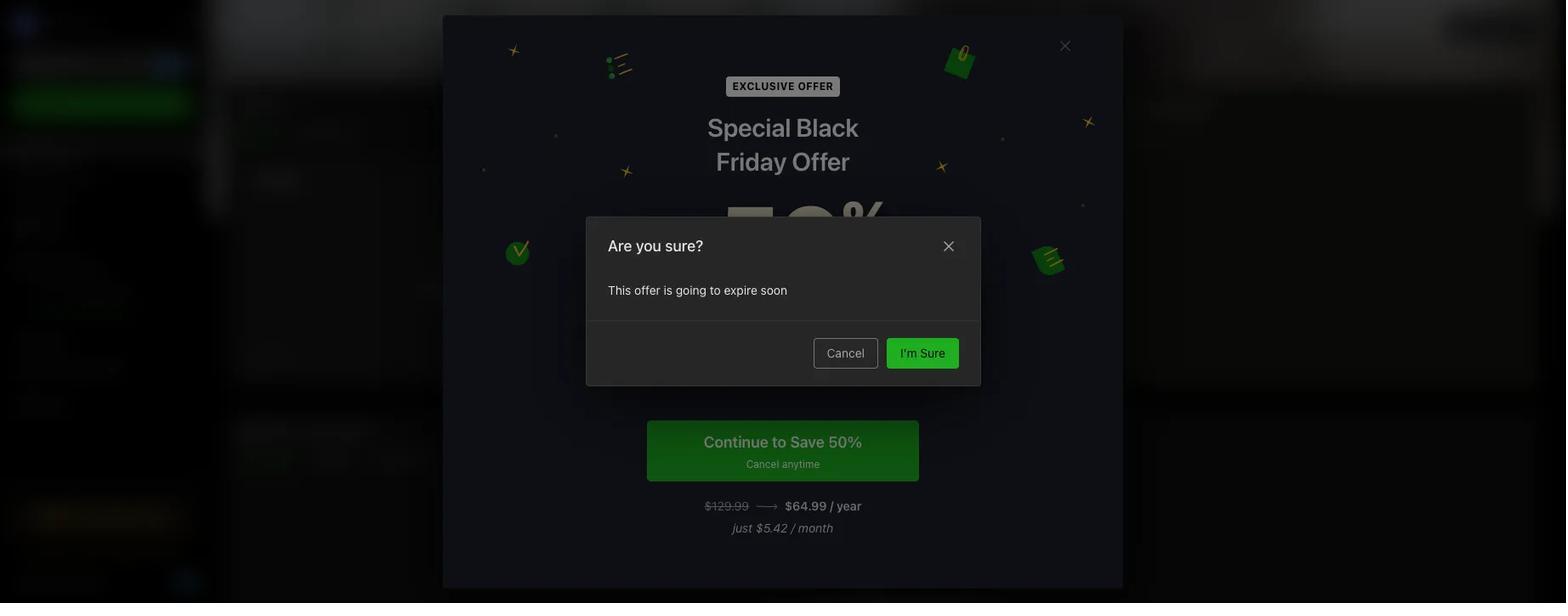Task type: vqa. For each thing, say whether or not it's contained in the screenshot.
Home link
yes



Task type: locate. For each thing, give the bounding box(es) containing it.
/ right $5.42
[[791, 521, 795, 535]]

0 vertical spatial friday
[[716, 146, 787, 176]]

black friday offer button
[[14, 500, 191, 534]]

1 vertical spatial notes
[[37, 194, 70, 209]]

recent tab
[[239, 125, 277, 143]]

tab list for notes
[[229, 125, 1091, 143]]

pad
[[1188, 100, 1212, 115]]

notes up tasks
[[37, 194, 70, 209]]

friday inside popup button
[[97, 509, 133, 524]]

black
[[796, 112, 859, 142], [61, 509, 94, 524]]

/
[[830, 499, 834, 513], [791, 521, 795, 535]]

notes button
[[236, 97, 299, 117]]

tab list containing web clips
[[229, 452, 1536, 469]]

in
[[71, 548, 81, 558]]

monday, november 20, 2023
[[1268, 20, 1420, 33]]

black inside special black friday offer
[[796, 112, 859, 142]]

cancel right '15'
[[827, 346, 864, 361]]

1 tab list from the top
[[229, 125, 1091, 143]]

offer
[[634, 283, 660, 298], [136, 509, 165, 524]]

new inside button
[[56, 304, 79, 317]]

to
[[710, 283, 721, 298], [772, 433, 787, 451]]

new notebook group
[[0, 280, 203, 327]]

close image
[[939, 236, 959, 257]]

expires
[[26, 548, 67, 558]]

cancel down continue at the bottom left of page
[[746, 458, 779, 471]]

scratch pad
[[1129, 100, 1212, 115]]

are
[[608, 237, 632, 255]]

sure
[[920, 346, 945, 361]]

notes
[[239, 100, 279, 114], [37, 194, 70, 209]]

0 vertical spatial cancel
[[827, 346, 864, 361]]

clips
[[267, 452, 294, 466]]

trash link
[[0, 392, 203, 419]]

15
[[808, 352, 823, 367]]

cancel inside "button"
[[827, 346, 864, 361]]

create new note button
[[396, 158, 543, 378]]

special
[[708, 112, 791, 142]]

save
[[790, 433, 825, 451]]

1 horizontal spatial offer
[[634, 283, 660, 298]]

settings image
[[174, 14, 194, 34]]

0 horizontal spatial /
[[791, 521, 795, 535]]

web clips tab
[[239, 452, 294, 469]]

good morning, brad!
[[225, 17, 380, 37]]

tree containing home
[[0, 134, 204, 481]]

new up 'tags'
[[56, 304, 79, 317]]

None search field
[[22, 49, 182, 80]]

0 vertical spatial notes
[[239, 100, 279, 114]]

friday up expires in 04d:12h:15m:26s
[[97, 509, 133, 524]]

1 vertical spatial black
[[61, 509, 94, 524]]

0 vertical spatial tab list
[[229, 125, 1091, 143]]

1 horizontal spatial to
[[772, 433, 787, 451]]

/ left year
[[830, 499, 834, 513]]

expand notebooks image
[[4, 259, 18, 273]]

1 vertical spatial tab list
[[229, 452, 1536, 469]]

just
[[733, 521, 753, 535]]

to left save
[[772, 433, 787, 451]]

1 horizontal spatial friday
[[716, 146, 787, 176]]

special black friday offer
[[708, 112, 859, 176]]

new up home
[[37, 97, 62, 111]]

notes inside notes button
[[239, 100, 279, 114]]

black up offer
[[796, 112, 859, 142]]

1 vertical spatial cancel
[[746, 458, 779, 471]]

cancel
[[827, 346, 864, 361], [746, 458, 779, 471]]

0 vertical spatial offer
[[634, 283, 660, 298]]

minutes
[[802, 369, 829, 377]]

0 vertical spatial /
[[830, 499, 834, 513]]

friday
[[716, 146, 787, 176], [97, 509, 133, 524]]

new notebook button
[[0, 300, 203, 321]]

images tab
[[315, 452, 354, 469]]

1 horizontal spatial cancel
[[827, 346, 864, 361]]

black friday offer
[[61, 509, 165, 524]]

tab list
[[229, 125, 1091, 143], [229, 452, 1536, 469]]

0 horizontal spatial black
[[61, 509, 94, 524]]

scratch
[[1129, 100, 1185, 115]]

2 tab list from the top
[[229, 452, 1536, 469]]

seconds
[[867, 369, 895, 377]]

15 minutes
[[802, 352, 829, 377]]

shortcuts
[[38, 167, 92, 182]]

1 vertical spatial to
[[772, 433, 787, 451]]

26
[[872, 352, 889, 367]]

50%
[[828, 433, 863, 451]]

expires in 04d:12h:15m:26s
[[26, 548, 178, 558]]

1 vertical spatial offer
[[136, 509, 165, 524]]

1 horizontal spatial black
[[796, 112, 859, 142]]

notes up recent at the top left
[[239, 100, 279, 114]]

0 horizontal spatial notes
[[37, 194, 70, 209]]

1 vertical spatial new
[[56, 304, 79, 317]]

customize
[[1477, 20, 1533, 33]]

going
[[676, 283, 706, 298]]

this offer is going to expire soon
[[608, 283, 787, 298]]

0 vertical spatial new
[[37, 97, 62, 111]]

0 horizontal spatial offer
[[136, 509, 165, 524]]

black up the in
[[61, 509, 94, 524]]

brad!
[[340, 17, 380, 37]]

:
[[846, 355, 850, 370]]

home
[[37, 140, 70, 154]]

1 horizontal spatial notes
[[239, 100, 279, 114]]

tab list containing recent
[[229, 125, 1091, 143]]

0 horizontal spatial friday
[[97, 509, 133, 524]]

to right 'going'
[[710, 283, 721, 298]]

offer up 04d:12h:15m:26s
[[136, 509, 165, 524]]

offer left is
[[634, 283, 660, 298]]

black inside popup button
[[61, 509, 94, 524]]

Search text field
[[22, 49, 182, 80]]

recently captured button
[[236, 424, 366, 444]]

0 vertical spatial black
[[796, 112, 859, 142]]

new inside popup button
[[37, 97, 62, 111]]

1 vertical spatial friday
[[97, 509, 133, 524]]

0 vertical spatial to
[[710, 283, 721, 298]]

tasks button
[[0, 215, 203, 242]]

offer
[[798, 80, 834, 92]]

new
[[37, 97, 62, 111], [56, 304, 79, 317]]

0 horizontal spatial cancel
[[746, 458, 779, 471]]

tree
[[0, 134, 204, 481]]

scratch pad button
[[1126, 98, 1212, 118]]

26 seconds
[[867, 352, 895, 377]]

friday down special
[[716, 146, 787, 176]]

november
[[1317, 20, 1374, 33]]

documents tab
[[375, 452, 437, 469]]

soon
[[760, 283, 787, 298]]

notes link
[[0, 188, 203, 215]]

you
[[636, 237, 661, 255]]

recently captured
[[239, 426, 366, 441]]



Task type: describe. For each thing, give the bounding box(es) containing it.
tags button
[[0, 327, 203, 355]]

customize button
[[1447, 14, 1539, 41]]

anytime
[[782, 458, 820, 471]]

notebooks link
[[0, 253, 203, 280]]

cancel button
[[813, 338, 878, 369]]

tags
[[38, 334, 64, 348]]

$64.99
[[785, 499, 827, 513]]

new for new notebook
[[56, 304, 79, 317]]

20,
[[1376, 20, 1392, 33]]

this
[[608, 283, 631, 298]]

suggested
[[298, 125, 357, 139]]

1 horizontal spatial /
[[830, 499, 834, 513]]

captured
[[302, 426, 366, 441]]

offer
[[792, 146, 850, 176]]

nov 14
[[253, 353, 287, 366]]

sure?
[[665, 237, 703, 255]]

documents
[[375, 452, 437, 466]]

me
[[106, 361, 123, 375]]

month
[[799, 521, 834, 535]]

$64.99 / year
[[785, 499, 862, 513]]

i'm
[[900, 346, 917, 361]]

expire
[[724, 283, 757, 298]]

shared with me
[[37, 361, 123, 375]]

friday inside special black friday offer
[[716, 146, 787, 176]]

$5.42
[[756, 521, 788, 535]]

web
[[239, 452, 264, 466]]

home link
[[0, 134, 204, 161]]

year
[[837, 499, 862, 513]]

morning,
[[270, 17, 336, 37]]

2023
[[1395, 20, 1420, 33]]

0 horizontal spatial to
[[710, 283, 721, 298]]

nov
[[253, 353, 272, 366]]

notebook
[[83, 304, 134, 317]]

new button
[[10, 89, 194, 120]]

cancel inside continue to save 50% cancel anytime
[[746, 458, 779, 471]]

shared with me link
[[0, 355, 203, 382]]

14
[[275, 353, 287, 366]]

images
[[315, 452, 354, 466]]

04d:12h:15m:26s
[[85, 548, 178, 558]]

untitled
[[253, 172, 299, 186]]

good
[[225, 17, 266, 37]]

exclusive
[[733, 80, 795, 92]]

are you sure?
[[608, 237, 703, 255]]

recently
[[239, 426, 299, 441]]

offer inside popup button
[[136, 509, 165, 524]]

1 vertical spatial /
[[791, 521, 795, 535]]

new notebook
[[56, 304, 134, 317]]

suggested tab
[[298, 125, 357, 143]]

create
[[422, 281, 461, 296]]

$129.99
[[705, 499, 749, 513]]

tasks
[[37, 222, 68, 236]]

note
[[491, 281, 517, 296]]

continue
[[704, 433, 769, 451]]

notebooks
[[38, 259, 98, 273]]

i'm sure
[[900, 346, 945, 361]]

new for new
[[37, 97, 62, 111]]

trash
[[37, 398, 68, 413]]

recent
[[239, 125, 277, 139]]

just $5.42 / month
[[733, 521, 834, 535]]

shared
[[37, 361, 76, 375]]

monday,
[[1268, 20, 1314, 33]]

new
[[464, 281, 488, 296]]

notes inside notes link
[[37, 194, 70, 209]]

create new note
[[422, 281, 517, 296]]

to inside continue to save 50% cancel anytime
[[772, 433, 787, 451]]

Start writing… text field
[[1129, 127, 1538, 375]]

i'm sure button
[[887, 338, 959, 369]]

web clips
[[239, 452, 294, 466]]

shortcuts button
[[0, 161, 203, 188]]

with
[[80, 361, 102, 375]]

tab list for recently captured
[[229, 452, 1536, 469]]

continue to save 50% cancel anytime
[[704, 433, 863, 471]]

is
[[663, 283, 672, 298]]



